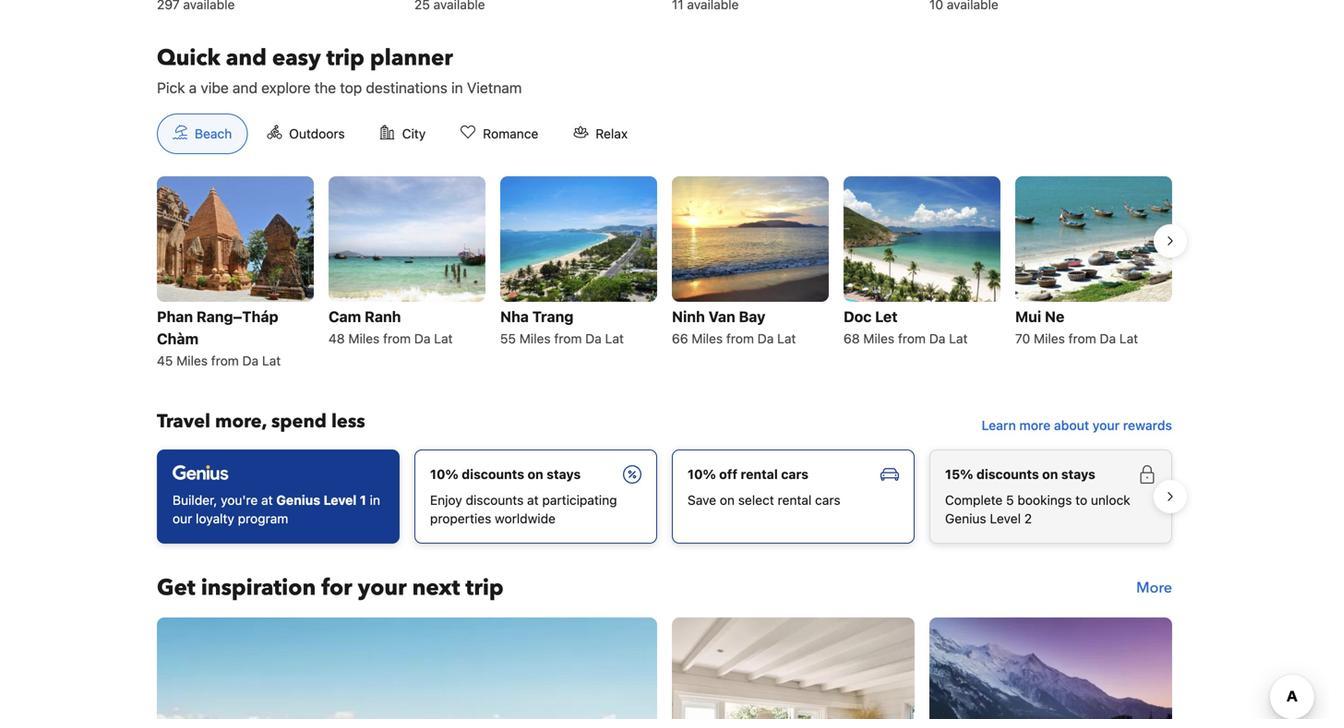 Task type: vqa. For each thing, say whether or not it's contained in the screenshot.


Task type: describe. For each thing, give the bounding box(es) containing it.
travel more, spend less
[[157, 409, 365, 434]]

relax button
[[558, 113, 644, 154]]

to
[[1076, 492, 1088, 508]]

0 vertical spatial genius
[[276, 492, 320, 508]]

save on select rental cars
[[688, 492, 841, 508]]

you're
[[221, 492, 258, 508]]

next
[[412, 573, 460, 603]]

at for participating
[[527, 492, 539, 508]]

10% for 10% discounts on stays
[[430, 467, 459, 482]]

0 horizontal spatial level
[[324, 492, 357, 508]]

outdoors button
[[251, 113, 361, 154]]

quick and easy trip planner pick a vibe and explore the top destinations in vietnam
[[157, 43, 522, 96]]

da for mui ne
[[1100, 331, 1116, 346]]

5
[[1006, 492, 1014, 508]]

miles for doc
[[864, 331, 895, 346]]

complete 5 bookings to unlock genius level 2
[[945, 492, 1131, 526]]

off
[[719, 467, 738, 482]]

inspiration
[[201, 573, 316, 603]]

from for cam ranh
[[383, 331, 411, 346]]

in inside quick and easy trip planner pick a vibe and explore the top destinations in vietnam
[[451, 79, 463, 96]]

from inside phan rang–tháp chàm 45 miles from da lat
[[211, 353, 239, 368]]

more
[[1137, 578, 1172, 598]]

region containing 10% discounts on stays
[[142, 442, 1187, 551]]

more
[[1020, 418, 1051, 433]]

miles inside ninh van bay 66 miles from da lat
[[692, 331, 723, 346]]

da for nha trang
[[586, 331, 602, 346]]

program
[[238, 511, 288, 526]]

enjoy
[[430, 492, 462, 508]]

worldwide
[[495, 511, 556, 526]]

outdoors
[[289, 126, 345, 141]]

planner
[[370, 43, 453, 73]]

save
[[688, 492, 716, 508]]

lat inside ninh van bay 66 miles from da lat
[[777, 331, 796, 346]]

city button
[[364, 113, 442, 154]]

our
[[173, 511, 192, 526]]

select
[[738, 492, 774, 508]]

0 vertical spatial rental
[[741, 467, 778, 482]]

builder, you're at genius level 1
[[173, 492, 366, 508]]

phan
[[157, 308, 193, 325]]

66
[[672, 331, 688, 346]]

discounts inside enjoy discounts at participating properties worldwide
[[466, 492, 524, 508]]

quick
[[157, 43, 220, 73]]

genius inside complete 5 bookings to unlock genius level 2
[[945, 511, 987, 526]]

the
[[314, 79, 336, 96]]

0 horizontal spatial cars
[[781, 467, 809, 482]]

ninh van bay 66 miles from da lat
[[672, 308, 796, 346]]

1 horizontal spatial cars
[[815, 492, 841, 508]]

phan rang–tháp chàm 45 miles from da lat
[[157, 308, 281, 368]]

get inspiration for your next trip
[[157, 573, 504, 603]]

lat for cam ranh
[[434, 331, 453, 346]]

on for bookings
[[1043, 467, 1058, 482]]

romance
[[483, 126, 539, 141]]

45
[[157, 353, 173, 368]]

van
[[709, 308, 736, 325]]

lat for doc let
[[949, 331, 968, 346]]

lat inside phan rang–tháp chàm 45 miles from da lat
[[262, 353, 281, 368]]

loyalty
[[196, 511, 234, 526]]

1 horizontal spatial trip
[[466, 573, 504, 603]]

15% discounts on stays
[[945, 467, 1096, 482]]

beach
[[195, 126, 232, 141]]

ne
[[1045, 308, 1065, 325]]

enjoy discounts at participating properties worldwide
[[430, 492, 617, 526]]

from for nha trang
[[554, 331, 582, 346]]

discounts for 5
[[977, 467, 1039, 482]]

da inside phan rang–tháp chàm 45 miles from da lat
[[242, 353, 259, 368]]

10% discounts on stays
[[430, 467, 581, 482]]

learn more about your rewards
[[982, 418, 1172, 433]]

get
[[157, 573, 195, 603]]

70
[[1016, 331, 1031, 346]]

from for mui ne
[[1069, 331, 1097, 346]]

lat for mui ne
[[1120, 331, 1139, 346]]

nha
[[500, 308, 529, 325]]

properties
[[430, 511, 491, 526]]

in our loyalty program
[[173, 492, 380, 526]]

mui
[[1016, 308, 1042, 325]]

da for cam ranh
[[414, 331, 431, 346]]

stays for 10% discounts on stays
[[547, 467, 581, 482]]

48
[[329, 331, 345, 346]]



Task type: locate. For each thing, give the bounding box(es) containing it.
in inside in our loyalty program
[[370, 492, 380, 508]]

miles inside mui ne 70 miles from da lat
[[1034, 331, 1065, 346]]

0 vertical spatial level
[[324, 492, 357, 508]]

stays up to
[[1062, 467, 1096, 482]]

10% up the 'save'
[[688, 467, 716, 482]]

builder,
[[173, 492, 217, 508]]

on right the 'save'
[[720, 492, 735, 508]]

lat down rang–tháp
[[262, 353, 281, 368]]

from down trang
[[554, 331, 582, 346]]

less
[[331, 409, 365, 434]]

bay
[[739, 308, 766, 325]]

68
[[844, 331, 860, 346]]

miles for mui
[[1034, 331, 1065, 346]]

lat left 70
[[949, 331, 968, 346]]

complete
[[945, 492, 1003, 508]]

on up bookings
[[1043, 467, 1058, 482]]

trang
[[532, 308, 574, 325]]

at
[[261, 492, 273, 508], [527, 492, 539, 508]]

region containing phan rang–tháp chàm
[[142, 169, 1187, 379]]

10%
[[430, 467, 459, 482], [688, 467, 716, 482]]

at up program
[[261, 492, 273, 508]]

cars right select
[[815, 492, 841, 508]]

for
[[321, 573, 352, 603]]

1 at from the left
[[261, 492, 273, 508]]

travel
[[157, 409, 210, 434]]

your right for on the bottom of the page
[[358, 573, 407, 603]]

rental
[[741, 467, 778, 482], [778, 492, 812, 508]]

1 horizontal spatial level
[[990, 511, 1021, 526]]

from inside 'doc let 68 miles from da lat'
[[898, 331, 926, 346]]

1 horizontal spatial stays
[[1062, 467, 1096, 482]]

ninh
[[672, 308, 705, 325]]

your for rewards
[[1093, 418, 1120, 433]]

on up enjoy discounts at participating properties worldwide
[[528, 467, 543, 482]]

miles
[[348, 331, 380, 346], [520, 331, 551, 346], [692, 331, 723, 346], [864, 331, 895, 346], [1034, 331, 1065, 346], [176, 353, 208, 368]]

1 horizontal spatial your
[[1093, 418, 1120, 433]]

da right "55" on the left of page
[[586, 331, 602, 346]]

1 vertical spatial in
[[370, 492, 380, 508]]

stays
[[547, 467, 581, 482], [1062, 467, 1096, 482]]

trip inside quick and easy trip planner pick a vibe and explore the top destinations in vietnam
[[326, 43, 365, 73]]

discounts for discounts
[[462, 467, 524, 482]]

from for doc let
[[898, 331, 926, 346]]

easy
[[272, 43, 321, 73]]

0 horizontal spatial in
[[370, 492, 380, 508]]

from inside cam ranh 48 miles from da lat
[[383, 331, 411, 346]]

spend
[[271, 409, 327, 434]]

0 horizontal spatial 10%
[[430, 467, 459, 482]]

beach button
[[157, 113, 248, 154]]

stays up the participating on the left of page
[[547, 467, 581, 482]]

from inside mui ne 70 miles from da lat
[[1069, 331, 1097, 346]]

da inside 'doc let 68 miles from da lat'
[[929, 331, 946, 346]]

and
[[226, 43, 267, 73], [233, 79, 258, 96]]

miles down 'chàm' in the top left of the page
[[176, 353, 208, 368]]

from down bay
[[726, 331, 754, 346]]

about
[[1054, 418, 1089, 433]]

and right vibe
[[233, 79, 258, 96]]

top
[[340, 79, 362, 96]]

0 vertical spatial cars
[[781, 467, 809, 482]]

relax
[[596, 126, 628, 141]]

da right 70
[[1100, 331, 1116, 346]]

da for doc let
[[929, 331, 946, 346]]

2
[[1025, 511, 1032, 526]]

1 vertical spatial genius
[[945, 511, 987, 526]]

level down 5
[[990, 511, 1021, 526]]

da down bay
[[758, 331, 774, 346]]

romance button
[[445, 113, 554, 154]]

genius
[[276, 492, 320, 508], [945, 511, 987, 526]]

0 horizontal spatial your
[[358, 573, 407, 603]]

cam ranh 48 miles from da lat
[[329, 308, 453, 346]]

learn
[[982, 418, 1016, 433]]

15%
[[945, 467, 974, 482]]

genius up program
[[276, 492, 320, 508]]

participating
[[542, 492, 617, 508]]

cars up save on select rental cars
[[781, 467, 809, 482]]

55
[[500, 331, 516, 346]]

more,
[[215, 409, 267, 434]]

discounts up 5
[[977, 467, 1039, 482]]

2 at from the left
[[527, 492, 539, 508]]

in left vietnam
[[451, 79, 463, 96]]

da inside mui ne 70 miles from da lat
[[1100, 331, 1116, 346]]

lat up rewards
[[1120, 331, 1139, 346]]

10% up enjoy
[[430, 467, 459, 482]]

0 vertical spatial and
[[226, 43, 267, 73]]

lat for nha trang
[[605, 331, 624, 346]]

from down rang–tháp
[[211, 353, 239, 368]]

1 vertical spatial rental
[[778, 492, 812, 508]]

from right the 68
[[898, 331, 926, 346]]

miles right "55" on the left of page
[[520, 331, 551, 346]]

ranh
[[365, 308, 401, 325]]

at for genius
[[261, 492, 273, 508]]

rental up select
[[741, 467, 778, 482]]

bookings
[[1018, 492, 1072, 508]]

from inside nha trang 55 miles from da lat
[[554, 331, 582, 346]]

city
[[402, 126, 426, 141]]

lat left 66
[[605, 331, 624, 346]]

discounts down 10% discounts on stays
[[466, 492, 524, 508]]

lat left the 68
[[777, 331, 796, 346]]

1 horizontal spatial at
[[527, 492, 539, 508]]

cam
[[329, 308, 361, 325]]

miles down van
[[692, 331, 723, 346]]

vietnam
[[467, 79, 522, 96]]

learn more about your rewards link
[[975, 409, 1180, 442]]

your for next
[[358, 573, 407, 603]]

lat inside nha trang 55 miles from da lat
[[605, 331, 624, 346]]

rewards
[[1123, 418, 1172, 433]]

0 vertical spatial trip
[[326, 43, 365, 73]]

1 region from the top
[[142, 169, 1187, 379]]

level inside complete 5 bookings to unlock genius level 2
[[990, 511, 1021, 526]]

doc let 68 miles from da lat
[[844, 308, 968, 346]]

10% off rental cars
[[688, 467, 809, 482]]

2 horizontal spatial on
[[1043, 467, 1058, 482]]

2 region from the top
[[142, 442, 1187, 551]]

0 vertical spatial in
[[451, 79, 463, 96]]

miles inside 'doc let 68 miles from da lat'
[[864, 331, 895, 346]]

level
[[324, 492, 357, 508], [990, 511, 1021, 526]]

your right about
[[1093, 418, 1120, 433]]

mui ne 70 miles from da lat
[[1016, 308, 1139, 346]]

da down rang–tháp
[[242, 353, 259, 368]]

rang–tháp
[[197, 308, 278, 325]]

0 horizontal spatial stays
[[547, 467, 581, 482]]

1 horizontal spatial in
[[451, 79, 463, 96]]

0 vertical spatial your
[[1093, 418, 1120, 433]]

lat inside mui ne 70 miles from da lat
[[1120, 331, 1139, 346]]

miles right 48
[[348, 331, 380, 346]]

trip up top
[[326, 43, 365, 73]]

discounts
[[462, 467, 524, 482], [977, 467, 1039, 482], [466, 492, 524, 508]]

0 horizontal spatial trip
[[326, 43, 365, 73]]

da inside ninh van bay 66 miles from da lat
[[758, 331, 774, 346]]

at inside enjoy discounts at participating properties worldwide
[[527, 492, 539, 508]]

destinations
[[366, 79, 448, 96]]

2 10% from the left
[[688, 467, 716, 482]]

10% for 10% off rental cars
[[688, 467, 716, 482]]

unlock
[[1091, 492, 1131, 508]]

1 vertical spatial cars
[[815, 492, 841, 508]]

from down ranh
[[383, 331, 411, 346]]

and up vibe
[[226, 43, 267, 73]]

miles down 'ne' on the top right of the page
[[1034, 331, 1065, 346]]

doc
[[844, 308, 872, 325]]

1 stays from the left
[[547, 467, 581, 482]]

1
[[360, 492, 366, 508]]

your
[[1093, 418, 1120, 433], [358, 573, 407, 603]]

from inside ninh van bay 66 miles from da lat
[[726, 331, 754, 346]]

cars
[[781, 467, 809, 482], [815, 492, 841, 508]]

more link
[[1137, 573, 1172, 603]]

miles inside cam ranh 48 miles from da lat
[[348, 331, 380, 346]]

0 horizontal spatial on
[[528, 467, 543, 482]]

miles inside phan rang–tháp chàm 45 miles from da lat
[[176, 353, 208, 368]]

in
[[451, 79, 463, 96], [370, 492, 380, 508]]

1 vertical spatial region
[[142, 442, 1187, 551]]

discounts up enjoy discounts at participating properties worldwide
[[462, 467, 524, 482]]

da inside nha trang 55 miles from da lat
[[586, 331, 602, 346]]

lat inside cam ranh 48 miles from da lat
[[434, 331, 453, 346]]

miles down let
[[864, 331, 895, 346]]

on for at
[[528, 467, 543, 482]]

1 10% from the left
[[430, 467, 459, 482]]

stays for 15% discounts on stays
[[1062, 467, 1096, 482]]

0 vertical spatial region
[[142, 169, 1187, 379]]

region
[[142, 169, 1187, 379], [142, 442, 1187, 551]]

on
[[528, 467, 543, 482], [1043, 467, 1058, 482], [720, 492, 735, 508]]

rental right select
[[778, 492, 812, 508]]

1 vertical spatial level
[[990, 511, 1021, 526]]

miles for cam
[[348, 331, 380, 346]]

0 horizontal spatial genius
[[276, 492, 320, 508]]

miles for nha
[[520, 331, 551, 346]]

tab list containing beach
[[142, 113, 658, 155]]

1 horizontal spatial 10%
[[688, 467, 716, 482]]

nha trang 55 miles from da lat
[[500, 308, 624, 346]]

da inside cam ranh 48 miles from da lat
[[414, 331, 431, 346]]

1 vertical spatial your
[[358, 573, 407, 603]]

lat inside 'doc let 68 miles from da lat'
[[949, 331, 968, 346]]

da
[[414, 331, 431, 346], [586, 331, 602, 346], [758, 331, 774, 346], [929, 331, 946, 346], [1100, 331, 1116, 346], [242, 353, 259, 368]]

1 vertical spatial trip
[[466, 573, 504, 603]]

genius down complete
[[945, 511, 987, 526]]

trip
[[326, 43, 365, 73], [466, 573, 504, 603]]

2 stays from the left
[[1062, 467, 1096, 482]]

in right 1 in the left bottom of the page
[[370, 492, 380, 508]]

blue genius logo image
[[173, 465, 228, 480], [173, 465, 228, 480]]

0 horizontal spatial at
[[261, 492, 273, 508]]

chàm
[[157, 330, 199, 347]]

pick
[[157, 79, 185, 96]]

miles inside nha trang 55 miles from da lat
[[520, 331, 551, 346]]

let
[[875, 308, 898, 325]]

at up the worldwide on the bottom of the page
[[527, 492, 539, 508]]

da right 48
[[414, 331, 431, 346]]

level left 1 in the left bottom of the page
[[324, 492, 357, 508]]

a
[[189, 79, 197, 96]]

1 vertical spatial and
[[233, 79, 258, 96]]

from right 70
[[1069, 331, 1097, 346]]

tab list
[[142, 113, 658, 155]]

1 horizontal spatial on
[[720, 492, 735, 508]]

vibe
[[201, 79, 229, 96]]

trip right next at the bottom left of the page
[[466, 573, 504, 603]]

da left 70
[[929, 331, 946, 346]]

explore
[[261, 79, 311, 96]]

1 horizontal spatial genius
[[945, 511, 987, 526]]

lat left "55" on the left of page
[[434, 331, 453, 346]]



